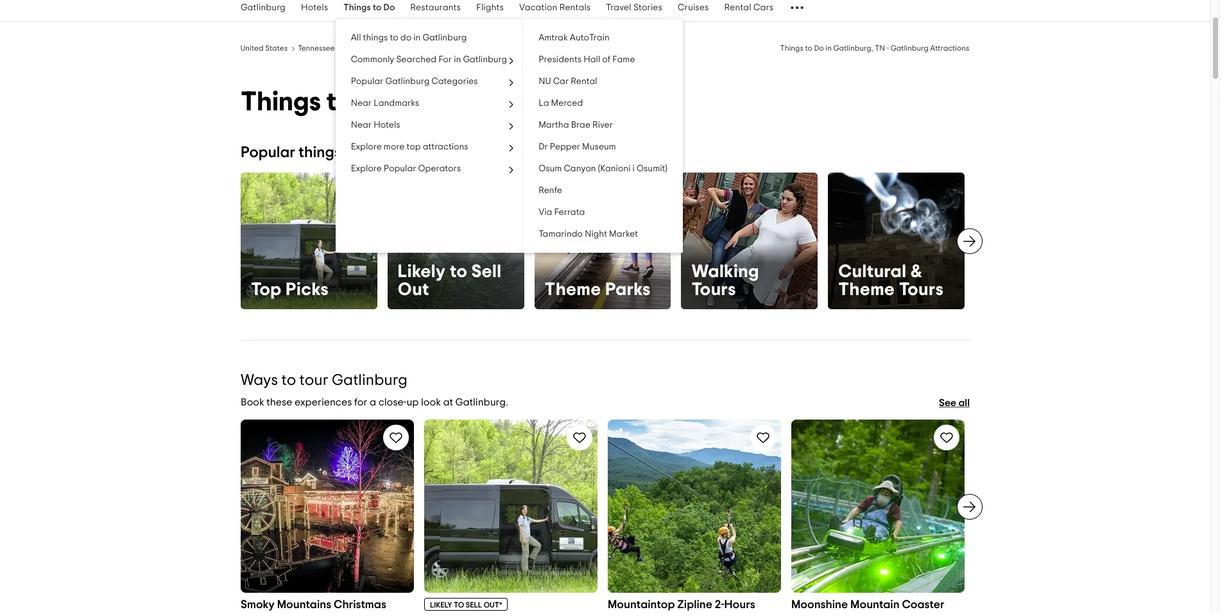 Task type: describe. For each thing, give the bounding box(es) containing it.
gatlinburg.
[[456, 397, 509, 408]]

near for near landmarks
[[351, 99, 372, 108]]

tamarindo
[[539, 230, 583, 239]]

see
[[939, 398, 957, 408]]

tennessee (tn) link
[[298, 42, 351, 53]]

tamarindo night market link
[[524, 223, 684, 245]]

to inside "link"
[[373, 3, 382, 12]]

more
[[384, 143, 405, 152]]

things to do in gatlinburg, tn - gatlinburg attractions
[[781, 44, 970, 52]]

explore for explore more top attractions
[[351, 143, 382, 152]]

in left gatlinburg,
[[826, 44, 833, 52]]

to down near hotels
[[345, 145, 359, 161]]

save to a trip image
[[756, 430, 771, 446]]

renfe link
[[524, 180, 684, 202]]

picks
[[286, 281, 329, 299]]

tours inside cultural & theme tours
[[900, 281, 944, 299]]

explore popular operators button
[[336, 158, 523, 180]]

do inside "link"
[[384, 3, 395, 12]]

states
[[266, 44, 288, 52]]

close-
[[379, 397, 407, 408]]

cruises
[[678, 3, 709, 12]]

cruises link
[[670, 0, 717, 21]]

restaurants
[[411, 3, 461, 12]]

to up these at the bottom left of the page
[[282, 373, 296, 388]]

i
[[633, 164, 635, 173]]

things inside "link"
[[344, 3, 371, 12]]

ways
[[241, 373, 278, 388]]

see all link
[[939, 389, 970, 418]]

gatlinburg up united states link
[[241, 3, 286, 12]]

things down flights link
[[469, 44, 492, 52]]

commonly
[[351, 55, 395, 64]]

near landmarks
[[351, 99, 420, 108]]

top
[[251, 281, 282, 299]]

tennessee (tn)
[[298, 44, 351, 52]]

smoky mountains christmas
[[241, 600, 387, 613]]

mountaintop zipline 2-hours link
[[608, 420, 782, 613]]

things down states
[[241, 89, 321, 116]]

save to a trip image for moonshine mountain coaster
[[939, 430, 955, 446]]

rentals
[[560, 3, 591, 12]]

theme parks link
[[535, 173, 671, 309]]

united states
[[241, 44, 288, 52]]

0 vertical spatial things to do in gatlinburg
[[469, 44, 560, 52]]

for
[[439, 55, 452, 64]]

la
[[539, 99, 550, 108]]

gatlinburg inside button
[[464, 55, 508, 64]]

hotels link
[[293, 0, 336, 21]]

popular gatlinburg categories button
[[336, 71, 523, 92]]

previous image for next icon
[[233, 499, 249, 515]]

dr pepper museum
[[539, 143, 617, 152]]

amtrak autotrain
[[539, 33, 610, 42]]

commonly searched for in gatlinburg button
[[336, 49, 523, 71]]

popular for popular gatlinburg categories
[[351, 77, 384, 86]]

tamarindo night market
[[539, 230, 639, 239]]

presidents hall of fame link
[[524, 49, 684, 71]]

ferrata
[[555, 208, 586, 217]]

0 horizontal spatial rental
[[571, 77, 598, 86]]

martha
[[539, 121, 570, 130]]

walking
[[692, 263, 760, 281]]

top
[[407, 143, 421, 152]]

in down popular gatlinburg categories
[[397, 89, 418, 116]]

merced
[[552, 99, 584, 108]]

mountain
[[851, 600, 900, 611]]

tennessee
[[298, 44, 335, 52]]

things to do link
[[336, 0, 403, 21]]

vacation rentals
[[520, 3, 591, 12]]

flights
[[476, 3, 504, 12]]

sell
[[466, 602, 482, 609]]

walking tours
[[692, 263, 760, 299]]

presidents
[[539, 55, 582, 64]]

smoky mountains christmas link
[[241, 420, 414, 613]]

zipline
[[678, 600, 713, 611]]

sevier
[[361, 44, 383, 52]]

stories
[[634, 3, 663, 12]]

things down rental cars link
[[781, 44, 804, 52]]

all things to do in gatlinburg link
[[336, 27, 523, 49]]

previous image for next image
[[233, 234, 249, 249]]

(kanioni
[[599, 164, 631, 173]]

united states link
[[241, 42, 288, 53]]

things for all
[[364, 33, 388, 42]]

all
[[351, 33, 362, 42]]

in inside all things to do in gatlinburg link
[[414, 33, 421, 42]]

do for popular things to do
[[362, 145, 381, 161]]

likely
[[430, 602, 452, 609]]

gatlinburg up a
[[332, 373, 408, 388]]

hours
[[725, 600, 756, 611]]

market
[[610, 230, 639, 239]]

via
[[539, 208, 553, 217]]

all
[[959, 398, 970, 408]]

save to a trip image for smoky mountains christmas
[[389, 430, 404, 446]]

sell
[[472, 263, 502, 281]]

la merced link
[[524, 92, 684, 114]]

popular inside "button"
[[384, 164, 417, 173]]

night
[[585, 230, 608, 239]]

likely to sell out link
[[388, 173, 524, 309]]

in inside commonly searched for in gatlinburg button
[[454, 55, 462, 64]]

next image
[[963, 499, 978, 515]]

river
[[593, 121, 614, 130]]

theme inside cultural & theme tours
[[839, 281, 895, 299]]

searched
[[397, 55, 437, 64]]

gatlinburg link
[[233, 0, 293, 21]]



Task type: vqa. For each thing, say whether or not it's contained in the screenshot.
Popular things to do
yes



Task type: locate. For each thing, give the bounding box(es) containing it.
to
[[454, 602, 464, 609]]

near hotels button
[[336, 114, 523, 136]]

0 horizontal spatial things
[[299, 145, 341, 161]]

explore more top attractions button
[[336, 136, 523, 158]]

1 horizontal spatial theme
[[839, 281, 895, 299]]

likely to sell out*
[[430, 602, 502, 609]]

landmarks
[[374, 99, 420, 108]]

1 theme from the left
[[545, 281, 602, 299]]

0 horizontal spatial popular
[[241, 145, 295, 161]]

2 explore from the top
[[351, 164, 382, 173]]

do up county
[[401, 33, 412, 42]]

theme left &
[[839, 281, 895, 299]]

2 save to a trip image from the left
[[572, 430, 588, 446]]

theme left parks
[[545, 281, 602, 299]]

museum
[[583, 143, 617, 152]]

1 tours from the left
[[692, 281, 737, 299]]

osum canyon (kanioni i osumit)
[[539, 164, 668, 173]]

popular things to do
[[241, 145, 381, 161]]

1 horizontal spatial tours
[[900, 281, 944, 299]]

of
[[603, 55, 611, 64]]

gatlinburg right -
[[892, 44, 929, 52]]

theme
[[545, 281, 602, 299], [839, 281, 895, 299]]

things to do in gatlinburg
[[469, 44, 560, 52], [241, 89, 554, 116]]

autotrain
[[570, 33, 610, 42]]

next image
[[963, 234, 978, 249]]

christmas
[[334, 600, 387, 611]]

2 theme from the left
[[839, 281, 895, 299]]

rental left cars at the right top
[[725, 3, 752, 12]]

hotels down near landmarks at top left
[[374, 121, 401, 130]]

experiences
[[295, 397, 352, 408]]

renfe
[[539, 186, 563, 195]]

nu
[[539, 77, 552, 86]]

2-
[[715, 600, 725, 611]]

1 horizontal spatial popular
[[351, 77, 384, 86]]

0 vertical spatial rental
[[725, 3, 752, 12]]

operators
[[419, 164, 462, 173]]

1 vertical spatial explore
[[351, 164, 382, 173]]

1 vertical spatial do
[[362, 145, 381, 161]]

near hotels
[[351, 121, 401, 130]]

hotels inside button
[[374, 121, 401, 130]]

fame
[[613, 55, 636, 64]]

top picks link
[[241, 173, 377, 309]]

0 vertical spatial do
[[401, 33, 412, 42]]

1 vertical spatial near
[[351, 121, 372, 130]]

martha brae river
[[539, 121, 614, 130]]

near up near hotels
[[351, 99, 372, 108]]

0 vertical spatial popular
[[351, 77, 384, 86]]

things for popular
[[299, 145, 341, 161]]

0 vertical spatial hotels
[[301, 3, 328, 12]]

0 horizontal spatial theme
[[545, 281, 602, 299]]

0 horizontal spatial save to a trip image
[[389, 430, 404, 446]]

do
[[401, 33, 412, 42], [362, 145, 381, 161]]

theme parks
[[545, 281, 651, 299]]

martha brae river link
[[524, 114, 684, 136]]

cars
[[754, 3, 774, 12]]

do left more
[[362, 145, 381, 161]]

things
[[344, 3, 371, 12], [469, 44, 492, 52], [781, 44, 804, 52], [241, 89, 321, 116]]

travel
[[606, 3, 632, 12]]

osum
[[539, 164, 562, 173]]

save to a trip image
[[389, 430, 404, 446], [572, 430, 588, 446], [939, 430, 955, 446]]

1 vertical spatial rental
[[571, 77, 598, 86]]

pepper
[[551, 143, 581, 152]]

mountains
[[277, 600, 331, 611]]

cultural
[[839, 263, 907, 281]]

things
[[364, 33, 388, 42], [299, 145, 341, 161]]

rental cars link
[[717, 0, 782, 21]]

things to do in gatlinburg down amtrak
[[469, 44, 560, 52]]

0 horizontal spatial hotels
[[301, 3, 328, 12]]

1 vertical spatial things to do in gatlinburg
[[241, 89, 554, 116]]

near down near landmarks at top left
[[351, 121, 372, 130]]

gatlinburg down searched
[[386, 77, 430, 86]]

likely
[[398, 263, 446, 281]]

do up all things to do in gatlinburg on the left top
[[384, 3, 395, 12]]

see all
[[939, 398, 970, 408]]

in up searched
[[414, 33, 421, 42]]

1 vertical spatial previous image
[[233, 499, 249, 515]]

do for all things to do in gatlinburg
[[401, 33, 412, 42]]

to up county
[[390, 33, 399, 42]]

parks
[[606, 281, 651, 299]]

travel stories
[[606, 3, 663, 12]]

do up near hotels
[[358, 89, 391, 116]]

1 horizontal spatial hotels
[[374, 121, 401, 130]]

tn
[[876, 44, 886, 52]]

top picks
[[251, 281, 329, 299]]

to left gatlinburg,
[[806, 44, 813, 52]]

moonshine mountain coaster
[[792, 600, 945, 613]]

gatlinburg up for
[[423, 33, 467, 42]]

1 vertical spatial things
[[299, 145, 341, 161]]

popular for popular things to do
[[241, 145, 295, 161]]

mountaintop zipline 2-hours
[[608, 600, 756, 613]]

look
[[421, 397, 441, 408]]

2 horizontal spatial save to a trip image
[[939, 430, 955, 446]]

popular inside button
[[351, 77, 384, 86]]

explore inside button
[[351, 143, 382, 152]]

2 vertical spatial popular
[[384, 164, 417, 173]]

1 horizontal spatial save to a trip image
[[572, 430, 588, 446]]

theme inside 'link'
[[545, 281, 602, 299]]

presidents hall of fame
[[539, 55, 636, 64]]

smoky
[[241, 600, 275, 611]]

to up sevier county link
[[373, 3, 382, 12]]

previous image
[[233, 234, 249, 249], [233, 499, 249, 515]]

gatlinburg down amtrak
[[522, 44, 560, 52]]

near
[[351, 99, 372, 108], [351, 121, 372, 130]]

to up near hotels
[[327, 89, 352, 116]]

in down "vacation"
[[514, 44, 520, 52]]

do down flights link
[[503, 44, 512, 52]]

near for near hotels
[[351, 121, 372, 130]]

3 save to a trip image from the left
[[939, 430, 955, 446]]

1 near from the top
[[351, 99, 372, 108]]

2 tours from the left
[[900, 281, 944, 299]]

nu car rental
[[539, 77, 598, 86]]

things up all
[[344, 3, 371, 12]]

vacation rentals link
[[512, 0, 599, 21]]

to inside likely to sell out
[[450, 263, 468, 281]]

canyon
[[564, 164, 597, 173]]

gatlinburg inside button
[[386, 77, 430, 86]]

these
[[267, 397, 293, 408]]

sevier county link
[[361, 42, 410, 53]]

county
[[385, 44, 410, 52]]

1 horizontal spatial things
[[364, 33, 388, 42]]

0 vertical spatial things
[[364, 33, 388, 42]]

moonshine mountain coaster link
[[792, 420, 965, 613]]

out*
[[484, 602, 502, 609]]

2 previous image from the top
[[233, 499, 249, 515]]

coaster
[[903, 600, 945, 611]]

gatlinburg,
[[834, 44, 874, 52]]

explore for explore popular operators
[[351, 164, 382, 173]]

in right for
[[454, 55, 462, 64]]

to left sell
[[450, 263, 468, 281]]

1 explore from the top
[[351, 143, 382, 152]]

1 save to a trip image from the left
[[389, 430, 404, 446]]

0 vertical spatial explore
[[351, 143, 382, 152]]

explore inside "button"
[[351, 164, 382, 173]]

gatlinburg down categories
[[424, 89, 554, 116]]

2 horizontal spatial popular
[[384, 164, 417, 173]]

save to a trip image for likely to sell out*
[[572, 430, 588, 446]]

all things to do in gatlinburg
[[351, 33, 467, 42]]

dr pepper museum link
[[524, 136, 684, 158]]

explore more top attractions
[[351, 143, 469, 152]]

mountaintop
[[608, 600, 675, 611]]

tours
[[692, 281, 737, 299], [900, 281, 944, 299]]

0 vertical spatial previous image
[[233, 234, 249, 249]]

1 vertical spatial hotels
[[374, 121, 401, 130]]

moonshine
[[792, 600, 848, 611]]

book these experiences for a close-up look at gatlinburg.
[[241, 397, 509, 408]]

1 previous image from the top
[[233, 234, 249, 249]]

to down flights link
[[494, 44, 501, 52]]

1 horizontal spatial rental
[[725, 3, 752, 12]]

0 horizontal spatial tours
[[692, 281, 737, 299]]

tour
[[300, 373, 329, 388]]

2 near from the top
[[351, 121, 372, 130]]

0 horizontal spatial do
[[362, 145, 381, 161]]

explore popular operators
[[351, 164, 462, 173]]

osumit)
[[637, 164, 668, 173]]

for
[[354, 397, 368, 408]]

things to do in gatlinburg down popular gatlinburg categories
[[241, 89, 554, 116]]

hotels up tennessee
[[301, 3, 328, 12]]

dr
[[539, 143, 549, 152]]

hall
[[584, 55, 601, 64]]

walking tours link
[[682, 173, 818, 309]]

do left gatlinburg,
[[815, 44, 825, 52]]

-
[[888, 44, 890, 52]]

0 vertical spatial near
[[351, 99, 372, 108]]

1 vertical spatial popular
[[241, 145, 295, 161]]

gatlinburg up categories
[[464, 55, 508, 64]]

attractions
[[423, 143, 469, 152]]

things to do
[[344, 3, 395, 12]]

tours inside walking tours
[[692, 281, 737, 299]]

rental down 'presidents hall of fame'
[[571, 77, 598, 86]]

sevier county
[[361, 44, 410, 52]]

1 horizontal spatial do
[[401, 33, 412, 42]]



